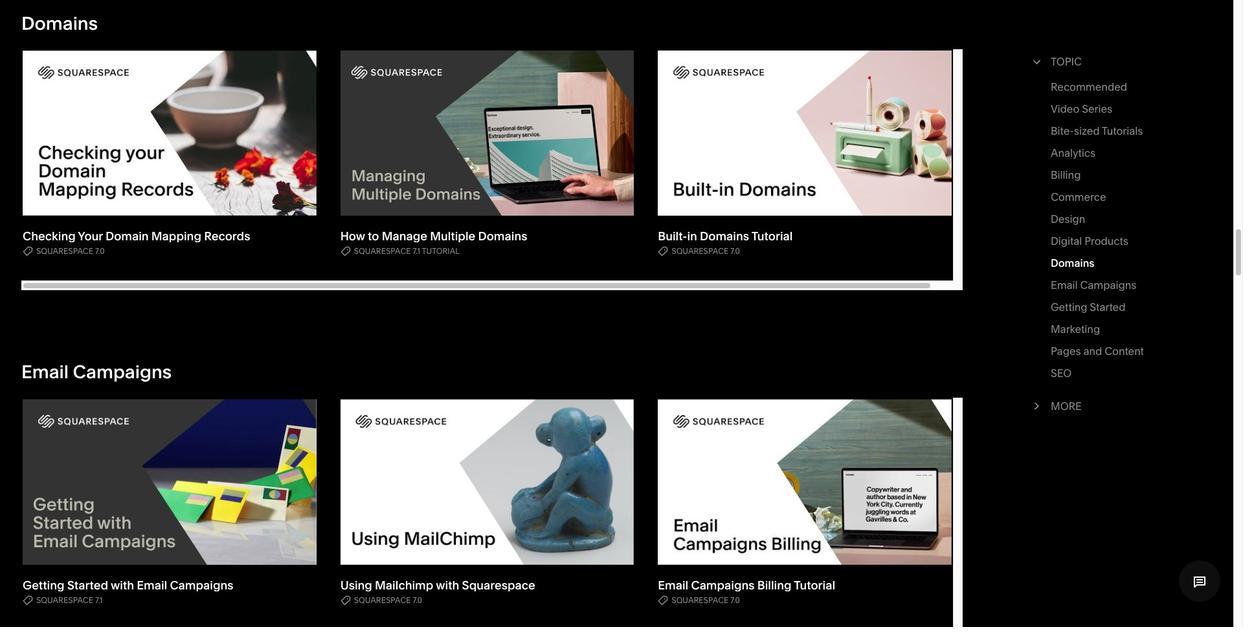 Task type: describe. For each thing, give the bounding box(es) containing it.
using mailchimp with squarespace
[[341, 578, 536, 592]]

bite-sized tutorials link
[[1051, 122, 1144, 144]]

7.1 for manage
[[413, 246, 420, 256]]

manage
[[382, 229, 428, 244]]

to
[[368, 229, 379, 244]]

more
[[1051, 400, 1082, 413]]

1 vertical spatial billing
[[758, 578, 792, 592]]

sized
[[1075, 124, 1100, 137]]

more link
[[1051, 397, 1191, 415]]

getting for getting started with email campaigns
[[23, 578, 65, 592]]

billing link
[[1051, 166, 1081, 188]]

video
[[1051, 102, 1080, 115]]

commerce link
[[1051, 188, 1107, 210]]

video series link
[[1051, 100, 1113, 122]]

0 horizontal spatial email campaigns
[[21, 361, 172, 383]]

topic button
[[1030, 45, 1191, 78]]

topic
[[1051, 55, 1082, 68]]

0 horizontal spatial tutorial
[[422, 246, 460, 256]]

how to manage multiple domains
[[341, 229, 528, 244]]

checking your domain mapping records
[[23, 229, 250, 244]]

squarespace 7.0 for campaigns
[[672, 595, 740, 605]]

with for started
[[111, 578, 134, 592]]

bite-sized tutorials
[[1051, 124, 1144, 137]]

getting started with email campaigns
[[23, 578, 234, 592]]

squarespace 7.0 for in
[[672, 246, 740, 256]]

recommended
[[1051, 80, 1128, 93]]

in
[[688, 229, 698, 244]]

and
[[1084, 345, 1103, 358]]

tutorial for domains
[[752, 229, 793, 244]]

tutorials
[[1102, 124, 1144, 137]]

records
[[204, 229, 250, 244]]

squarespace for checking your domain mapping records
[[36, 246, 93, 256]]

pages and content link
[[1051, 342, 1145, 364]]

getting started link
[[1051, 298, 1126, 320]]

domain
[[106, 229, 149, 244]]

squarespace for how to manage multiple domains
[[354, 246, 411, 256]]

topic link
[[1051, 52, 1191, 71]]

commerce
[[1051, 190, 1107, 203]]

seo link
[[1051, 364, 1072, 386]]

squarespace for email campaigns billing tutorial
[[672, 595, 729, 605]]

mailchimp
[[375, 578, 434, 592]]

domains link
[[1051, 254, 1095, 276]]

7.1 for with
[[95, 595, 103, 605]]

design link
[[1051, 210, 1086, 232]]

7.0 for domains
[[731, 246, 740, 256]]

getting for getting started
[[1051, 301, 1088, 314]]

started for getting started
[[1090, 301, 1126, 314]]

analytics link
[[1051, 144, 1096, 166]]

with for mailchimp
[[436, 578, 460, 592]]



Task type: vqa. For each thing, say whether or not it's contained in the screenshot.
Mailchimp's with
yes



Task type: locate. For each thing, give the bounding box(es) containing it.
squarespace 7.1 tutorial
[[354, 246, 460, 256]]

email campaigns
[[1051, 279, 1137, 292], [21, 361, 172, 383]]

marketing link
[[1051, 320, 1101, 342]]

started for getting started with email campaigns
[[67, 578, 108, 592]]

1 horizontal spatial email campaigns
[[1051, 279, 1137, 292]]

pages and content
[[1051, 345, 1145, 358]]

domains
[[21, 12, 98, 34], [478, 229, 528, 244], [700, 229, 750, 244], [1051, 257, 1095, 269]]

how
[[341, 229, 365, 244]]

0 vertical spatial tutorial
[[752, 229, 793, 244]]

email campaigns link
[[1051, 276, 1137, 298]]

0 horizontal spatial billing
[[758, 578, 792, 592]]

0 vertical spatial getting
[[1051, 301, 1088, 314]]

email
[[1051, 279, 1078, 292], [21, 361, 69, 383], [137, 578, 167, 592], [658, 578, 689, 592]]

products
[[1085, 235, 1129, 247]]

0 vertical spatial started
[[1090, 301, 1126, 314]]

series
[[1083, 102, 1113, 115]]

1 vertical spatial started
[[67, 578, 108, 592]]

squarespace 7.0 for mailchimp
[[354, 595, 422, 605]]

digital
[[1051, 235, 1083, 247]]

squarespace 7.0
[[36, 246, 105, 256], [672, 246, 740, 256], [354, 595, 422, 605], [672, 595, 740, 605]]

squarespace 7.0 down mailchimp
[[354, 595, 422, 605]]

design
[[1051, 212, 1086, 225]]

1 vertical spatial getting
[[23, 578, 65, 592]]

squarespace for using mailchimp with squarespace
[[354, 595, 411, 605]]

started down email campaigns link at the top of page
[[1090, 301, 1126, 314]]

getting up squarespace 7.1
[[23, 578, 65, 592]]

seo
[[1051, 367, 1072, 380]]

squarespace 7.0 down your
[[36, 246, 105, 256]]

0 horizontal spatial started
[[67, 578, 108, 592]]

email campaigns billing tutorial
[[658, 578, 836, 592]]

content
[[1105, 345, 1145, 358]]

7.0 for with
[[413, 595, 422, 605]]

built-in domains tutorial
[[658, 229, 793, 244]]

analytics
[[1051, 146, 1096, 159]]

squarespace
[[36, 246, 93, 256], [354, 246, 411, 256], [672, 246, 729, 256], [462, 578, 536, 592], [36, 595, 93, 605], [354, 595, 411, 605], [672, 595, 729, 605]]

1 horizontal spatial started
[[1090, 301, 1126, 314]]

more button
[[1030, 390, 1191, 422]]

pages
[[1051, 345, 1082, 358]]

bite-
[[1051, 124, 1075, 137]]

0 vertical spatial 7.1
[[413, 246, 420, 256]]

started
[[1090, 301, 1126, 314], [67, 578, 108, 592]]

built-
[[658, 229, 688, 244]]

7.0 down your
[[95, 246, 105, 256]]

0 horizontal spatial with
[[111, 578, 134, 592]]

2 vertical spatial tutorial
[[794, 578, 836, 592]]

7.0 down email campaigns billing tutorial
[[731, 595, 740, 605]]

7.0 down built-in domains tutorial
[[731, 246, 740, 256]]

7.1 down the getting started with email campaigns
[[95, 595, 103, 605]]

1 horizontal spatial 7.1
[[413, 246, 420, 256]]

squarespace for getting started with email campaigns
[[36, 595, 93, 605]]

0 horizontal spatial getting
[[23, 578, 65, 592]]

digital products
[[1051, 235, 1129, 247]]

campaigns
[[1081, 279, 1137, 292], [73, 361, 172, 383], [170, 578, 234, 592], [691, 578, 755, 592]]

squarespace 7.1
[[36, 595, 103, 605]]

1 vertical spatial email campaigns
[[21, 361, 172, 383]]

with
[[111, 578, 134, 592], [436, 578, 460, 592]]

2 horizontal spatial tutorial
[[794, 578, 836, 592]]

squarespace 7.0 for your
[[36, 246, 105, 256]]

squarespace 7.0 down email campaigns billing tutorial
[[672, 595, 740, 605]]

0 vertical spatial billing
[[1051, 168, 1081, 181]]

7.0 for billing
[[731, 595, 740, 605]]

squarespace 7.0 down the in
[[672, 246, 740, 256]]

squarespace for built-in domains tutorial
[[672, 246, 729, 256]]

checking
[[23, 229, 76, 244]]

getting up marketing at the bottom of page
[[1051, 301, 1088, 314]]

started up squarespace 7.1
[[67, 578, 108, 592]]

marketing
[[1051, 323, 1101, 336]]

your
[[78, 229, 103, 244]]

0 horizontal spatial 7.1
[[95, 595, 103, 605]]

7.0
[[95, 246, 105, 256], [731, 246, 740, 256], [413, 595, 422, 605], [731, 595, 740, 605]]

using
[[341, 578, 372, 592]]

7.1
[[413, 246, 420, 256], [95, 595, 103, 605]]

digital products link
[[1051, 232, 1129, 254]]

0 vertical spatial email campaigns
[[1051, 279, 1137, 292]]

recommended link
[[1051, 78, 1128, 100]]

7.1 down manage
[[413, 246, 420, 256]]

tutorial
[[752, 229, 793, 244], [422, 246, 460, 256], [794, 578, 836, 592]]

1 horizontal spatial getting
[[1051, 301, 1088, 314]]

1 horizontal spatial tutorial
[[752, 229, 793, 244]]

getting
[[1051, 301, 1088, 314], [23, 578, 65, 592]]

7.0 for domain
[[95, 246, 105, 256]]

tutorial for email campaigns
[[794, 578, 836, 592]]

1 vertical spatial tutorial
[[422, 246, 460, 256]]

1 with from the left
[[111, 578, 134, 592]]

multiple
[[430, 229, 476, 244]]

getting started
[[1051, 301, 1126, 314]]

video series
[[1051, 102, 1113, 115]]

billing
[[1051, 168, 1081, 181], [758, 578, 792, 592]]

7.0 down mailchimp
[[413, 595, 422, 605]]

1 horizontal spatial with
[[436, 578, 460, 592]]

1 vertical spatial 7.1
[[95, 595, 103, 605]]

mapping
[[151, 229, 201, 244]]

1 horizontal spatial billing
[[1051, 168, 1081, 181]]

2 with from the left
[[436, 578, 460, 592]]



